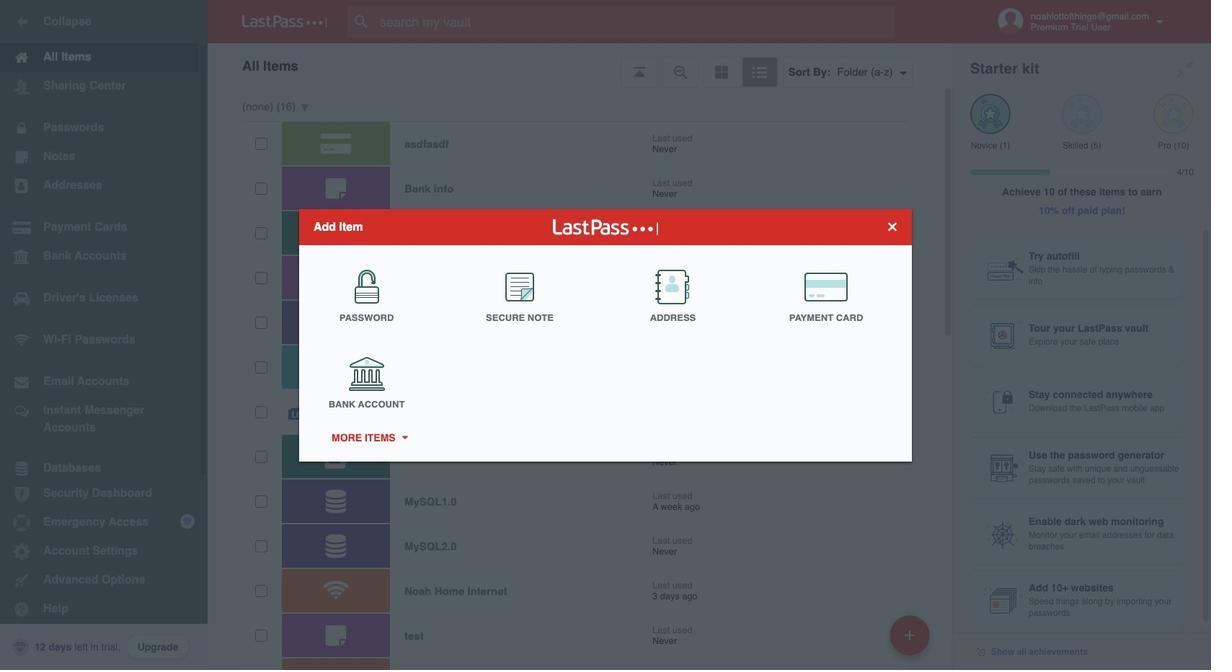 Task type: describe. For each thing, give the bounding box(es) containing it.
main navigation navigation
[[0, 0, 208, 670]]

caret right image
[[400, 436, 410, 439]]

search my vault text field
[[348, 6, 924, 38]]

lastpass image
[[242, 15, 327, 28]]

Search search field
[[348, 6, 924, 38]]



Task type: vqa. For each thing, say whether or not it's contained in the screenshot.
the Main navigation navigation
yes



Task type: locate. For each thing, give the bounding box(es) containing it.
new item navigation
[[885, 611, 939, 670]]

vault options navigation
[[208, 43, 954, 87]]

dialog
[[299, 209, 913, 461]]

new item image
[[905, 630, 915, 640]]



